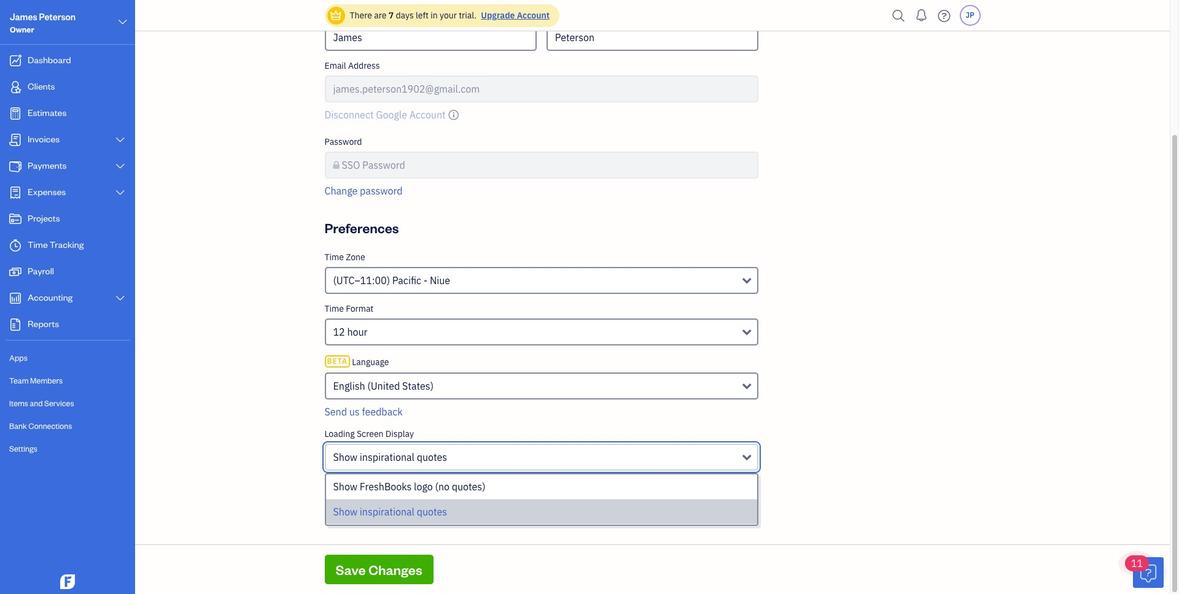 Task type: describe. For each thing, give the bounding box(es) containing it.
send us feedback link
[[325, 406, 403, 418]]

inspirational inside field
[[360, 451, 414, 464]]

email address
[[325, 60, 380, 71]]

time format
[[325, 303, 374, 314]]

7
[[389, 10, 394, 21]]

(no
[[435, 481, 449, 493]]

(utc–11:00) pacific - niue
[[333, 274, 450, 287]]

first
[[325, 7, 342, 18]]

format
[[346, 303, 374, 314]]

show for list box containing show freshbooks logo (no quotes)
[[333, 481, 357, 493]]

dashboard
[[28, 54, 71, 66]]

account
[[452, 475, 483, 486]]

chevron large down image
[[117, 15, 128, 29]]

choose
[[325, 475, 353, 486]]

(united
[[367, 380, 400, 392]]

time for (utc–11:00)
[[325, 252, 344, 263]]

change password button
[[325, 184, 403, 198]]

time for 12 hour
[[325, 303, 344, 314]]

quotes)
[[452, 481, 485, 493]]

change password
[[325, 185, 403, 197]]

upgrade
[[481, 10, 515, 21]]

and
[[30, 399, 43, 408]]

Email Address email field
[[325, 76, 758, 103]]

account
[[517, 10, 550, 21]]

jp
[[966, 10, 974, 20]]

logo
[[414, 481, 433, 493]]

project image
[[8, 213, 23, 225]]

0 vertical spatial password
[[325, 136, 362, 147]]

display
[[386, 429, 414, 440]]

account profile element
[[320, 0, 763, 208]]

search image
[[889, 6, 909, 25]]

11
[[1131, 558, 1143, 570]]

Loading Screen Display field
[[325, 444, 758, 471]]

preferences
[[325, 219, 399, 236]]

lock image
[[333, 158, 339, 173]]

items and services link
[[3, 393, 131, 415]]

appears
[[376, 475, 408, 486]]

projects
[[28, 212, 60, 224]]

feedback
[[362, 406, 403, 418]]

english
[[333, 380, 365, 392]]

time zone
[[325, 252, 365, 263]]

client image
[[8, 81, 23, 93]]

estimates link
[[3, 101, 131, 127]]

all
[[438, 502, 448, 514]]

payments
[[28, 160, 67, 171]]

bank
[[9, 421, 27, 431]]

team
[[9, 376, 29, 386]]

Language field
[[325, 373, 758, 400]]

report image
[[8, 319, 23, 331]]

are
[[374, 10, 387, 21]]

us
[[349, 406, 360, 418]]

show for show inspirational quotes field
[[333, 451, 357, 464]]

info image
[[448, 107, 459, 122]]

name for last name
[[564, 7, 587, 18]]

save changes
[[336, 561, 422, 578]]

1 vertical spatial password
[[362, 159, 405, 171]]

clients link
[[3, 75, 131, 100]]

show freshbooks logo (no quotes)
[[333, 481, 485, 493]]

main element
[[0, 0, 166, 594]]

connections
[[28, 421, 72, 431]]

reports link
[[3, 313, 131, 338]]

send
[[325, 406, 347, 418]]

11 button
[[1125, 556, 1164, 588]]

bank connections link
[[3, 416, 131, 437]]

payroll link
[[3, 260, 131, 285]]

bank connections
[[9, 421, 72, 431]]

upgrade account link
[[479, 10, 550, 21]]

accounting link
[[3, 286, 131, 311]]

niue
[[430, 274, 450, 287]]

estimates
[[28, 107, 67, 119]]

pacific
[[392, 274, 421, 287]]

services
[[44, 399, 74, 408]]

chevron large down image for invoices
[[115, 135, 126, 145]]

freshbooks image
[[58, 575, 77, 590]]

there are 7 days left in your trial. upgrade account
[[350, 10, 550, 21]]

what
[[355, 475, 374, 486]]

sso
[[342, 159, 360, 171]]

payroll
[[28, 265, 54, 277]]

notifications image
[[912, 3, 931, 28]]

12
[[333, 326, 345, 338]]

dashboard link
[[3, 49, 131, 74]]

your inside preferences element
[[433, 475, 450, 486]]

on
[[424, 502, 435, 514]]

money image
[[8, 266, 23, 278]]

sso password
[[342, 159, 405, 171]]

clients
[[28, 80, 55, 92]]

payments link
[[3, 154, 131, 179]]

out
[[342, 502, 357, 514]]

(utc–11:00)
[[333, 274, 390, 287]]

freshbooks inside button
[[370, 502, 422, 514]]

loading
[[325, 429, 355, 440]]

invoice image
[[8, 134, 23, 146]]

last
[[546, 7, 562, 18]]

accounting
[[28, 292, 73, 303]]

save
[[336, 561, 366, 578]]



Task type: vqa. For each thing, say whether or not it's contained in the screenshot.
chevron large down icon for expense icon
no



Task type: locate. For each thing, give the bounding box(es) containing it.
show
[[333, 451, 357, 464], [333, 481, 357, 493], [333, 506, 357, 518]]

password
[[325, 136, 362, 147], [362, 159, 405, 171]]

email
[[325, 60, 346, 71]]

2 vertical spatial time
[[325, 303, 344, 314]]

log out of freshbooks on all devices
[[325, 502, 484, 514]]

show freshbooks logo (no quotes) option
[[326, 475, 757, 500]]

loading screen display
[[325, 429, 414, 440]]

name for first name
[[344, 7, 367, 18]]

0 horizontal spatial password
[[325, 136, 362, 147]]

beta language
[[327, 357, 389, 368]]

language
[[352, 357, 389, 368]]

time inside main element
[[28, 239, 48, 251]]

show inspirational quotes
[[333, 451, 447, 464], [333, 506, 447, 518]]

is
[[485, 475, 491, 486]]

1 vertical spatial show
[[333, 481, 357, 493]]

expenses link
[[3, 181, 131, 206]]

there
[[350, 10, 372, 21]]

save changes button
[[325, 555, 433, 585]]

trial.
[[459, 10, 477, 21]]

freshbooks up log out of freshbooks on all devices
[[360, 481, 412, 493]]

chevron large down image inside payments link
[[115, 162, 126, 171]]

name right the crown 'image'
[[344, 7, 367, 18]]

1 inspirational from the top
[[360, 451, 414, 464]]

-
[[424, 274, 428, 287]]

2 chevron large down image from the top
[[115, 162, 126, 171]]

inspirational
[[360, 451, 414, 464], [360, 506, 414, 518]]

1 vertical spatial inspirational
[[360, 506, 414, 518]]

preferences element
[[320, 252, 763, 530]]

show up out
[[333, 481, 357, 493]]

tracking
[[50, 239, 84, 251]]

quotes down logo
[[417, 506, 447, 518]]

2 show from the top
[[333, 481, 357, 493]]

when
[[410, 475, 431, 486]]

time tracking
[[28, 239, 84, 251]]

show inspirational quotes inside show inspirational quotes field
[[333, 451, 447, 464]]

zone
[[346, 252, 365, 263]]

quotes inside option
[[417, 506, 447, 518]]

1 horizontal spatial name
[[564, 7, 587, 18]]

show inside field
[[333, 451, 357, 464]]

1 chevron large down image from the top
[[115, 135, 126, 145]]

screen
[[357, 429, 384, 440]]

password
[[360, 185, 403, 197]]

list box
[[326, 475, 757, 525]]

list box inside preferences element
[[326, 475, 757, 525]]

settings
[[9, 444, 37, 454]]

chevron large down image down payments link
[[115, 188, 126, 198]]

hour
[[347, 326, 368, 338]]

1 quotes from the top
[[417, 451, 447, 464]]

left
[[416, 10, 429, 21]]

time
[[28, 239, 48, 251], [325, 252, 344, 263], [325, 303, 344, 314]]

chevron large down image for expenses
[[115, 188, 126, 198]]

log
[[325, 502, 340, 514]]

Last Name text field
[[546, 24, 758, 51]]

inspirational inside option
[[360, 506, 414, 518]]

chart image
[[8, 292, 23, 305]]

estimate image
[[8, 107, 23, 120]]

quotes up choose what appears when your account is loading.
[[417, 451, 447, 464]]

password up password
[[362, 159, 405, 171]]

2 name from the left
[[564, 7, 587, 18]]

0 horizontal spatial name
[[344, 7, 367, 18]]

your right in
[[440, 10, 457, 21]]

chevron large down image for accounting
[[115, 294, 126, 303]]

show left of
[[333, 506, 357, 518]]

apps
[[9, 353, 27, 363]]

0 vertical spatial freshbooks
[[360, 481, 412, 493]]

0 vertical spatial show inspirational quotes
[[333, 451, 447, 464]]

chevron large down image
[[115, 135, 126, 145], [115, 162, 126, 171], [115, 188, 126, 198], [115, 294, 126, 303]]

password up lock icon
[[325, 136, 362, 147]]

last name
[[546, 7, 587, 18]]

jp button
[[960, 5, 980, 26]]

devices
[[451, 502, 484, 514]]

items
[[9, 399, 28, 408]]

projects link
[[3, 207, 131, 232]]

1 vertical spatial freshbooks
[[370, 502, 422, 514]]

peterson
[[39, 11, 76, 23]]

time right timer image
[[28, 239, 48, 251]]

your right logo
[[433, 475, 450, 486]]

1 vertical spatial quotes
[[417, 506, 447, 518]]

chevron large down image inside the expenses link
[[115, 188, 126, 198]]

time left zone
[[325, 252, 344, 263]]

chevron large down image down 'payroll' link
[[115, 294, 126, 303]]

0 vertical spatial quotes
[[417, 451, 447, 464]]

owner
[[10, 25, 34, 34]]

0 vertical spatial show
[[333, 451, 357, 464]]

expense image
[[8, 187, 23, 199]]

First Name text field
[[325, 24, 537, 51]]

time up 12
[[325, 303, 344, 314]]

chevron large down image down estimates link
[[115, 135, 126, 145]]

change
[[325, 185, 358, 197]]

chevron large down image down invoices link
[[115, 162, 126, 171]]

send us feedback
[[325, 406, 403, 418]]

2 vertical spatial show
[[333, 506, 357, 518]]

payment image
[[8, 160, 23, 173]]

freshbooks
[[360, 481, 412, 493], [370, 502, 422, 514]]

2 quotes from the top
[[417, 506, 447, 518]]

quotes inside field
[[417, 451, 447, 464]]

freshbooks inside option
[[360, 481, 412, 493]]

crown image
[[329, 9, 342, 22]]

settings link
[[3, 438, 131, 460]]

list box containing show freshbooks logo (no quotes)
[[326, 475, 757, 525]]

team members link
[[3, 370, 131, 392]]

0 vertical spatial your
[[440, 10, 457, 21]]

Time Zone field
[[325, 267, 758, 294]]

show inspirational quotes up appears
[[333, 451, 447, 464]]

in
[[431, 10, 438, 21]]

12 hour
[[333, 326, 368, 338]]

members
[[30, 376, 63, 386]]

Time Format field
[[325, 319, 758, 346]]

3 chevron large down image from the top
[[115, 188, 126, 198]]

inspirational up appears
[[360, 451, 414, 464]]

address
[[348, 60, 380, 71]]

3 show from the top
[[333, 506, 357, 518]]

expenses
[[28, 186, 66, 198]]

timer image
[[8, 239, 23, 252]]

invoices
[[28, 133, 60, 145]]

your
[[440, 10, 457, 21], [433, 475, 450, 486]]

reports
[[28, 318, 59, 330]]

inspirational down appears
[[360, 506, 414, 518]]

show down loading
[[333, 451, 357, 464]]

english (united states)
[[333, 380, 434, 392]]

name right the last
[[564, 7, 587, 18]]

0 vertical spatial inspirational
[[360, 451, 414, 464]]

name
[[344, 7, 367, 18], [564, 7, 587, 18]]

changes
[[368, 561, 422, 578]]

go to help image
[[934, 6, 954, 25]]

resource center badge image
[[1133, 558, 1164, 588]]

invoices link
[[3, 128, 131, 153]]

dashboard image
[[8, 55, 23, 67]]

1 show from the top
[[333, 451, 357, 464]]

log out of freshbooks on all devices button
[[325, 500, 484, 515]]

1 vertical spatial your
[[433, 475, 450, 486]]

show inspirational quotes option
[[326, 500, 757, 525]]

1 horizontal spatial password
[[362, 159, 405, 171]]

freshbooks down show freshbooks logo (no quotes)
[[370, 502, 422, 514]]

0 vertical spatial time
[[28, 239, 48, 251]]

loading.
[[493, 475, 524, 486]]

time tracking link
[[3, 233, 131, 259]]

quotes
[[417, 451, 447, 464], [417, 506, 447, 518]]

show inspirational quotes down appears
[[333, 506, 447, 518]]

2 inspirational from the top
[[360, 506, 414, 518]]

1 vertical spatial show inspirational quotes
[[333, 506, 447, 518]]

4 chevron large down image from the top
[[115, 294, 126, 303]]

1 show inspirational quotes from the top
[[333, 451, 447, 464]]

james
[[10, 11, 37, 23]]

of
[[359, 502, 368, 514]]

1 name from the left
[[344, 7, 367, 18]]

show inspirational quotes inside show inspirational quotes option
[[333, 506, 447, 518]]

days
[[396, 10, 414, 21]]

1 vertical spatial time
[[325, 252, 344, 263]]

2 show inspirational quotes from the top
[[333, 506, 447, 518]]

chevron large down image for payments
[[115, 162, 126, 171]]

beta
[[327, 357, 348, 366]]



